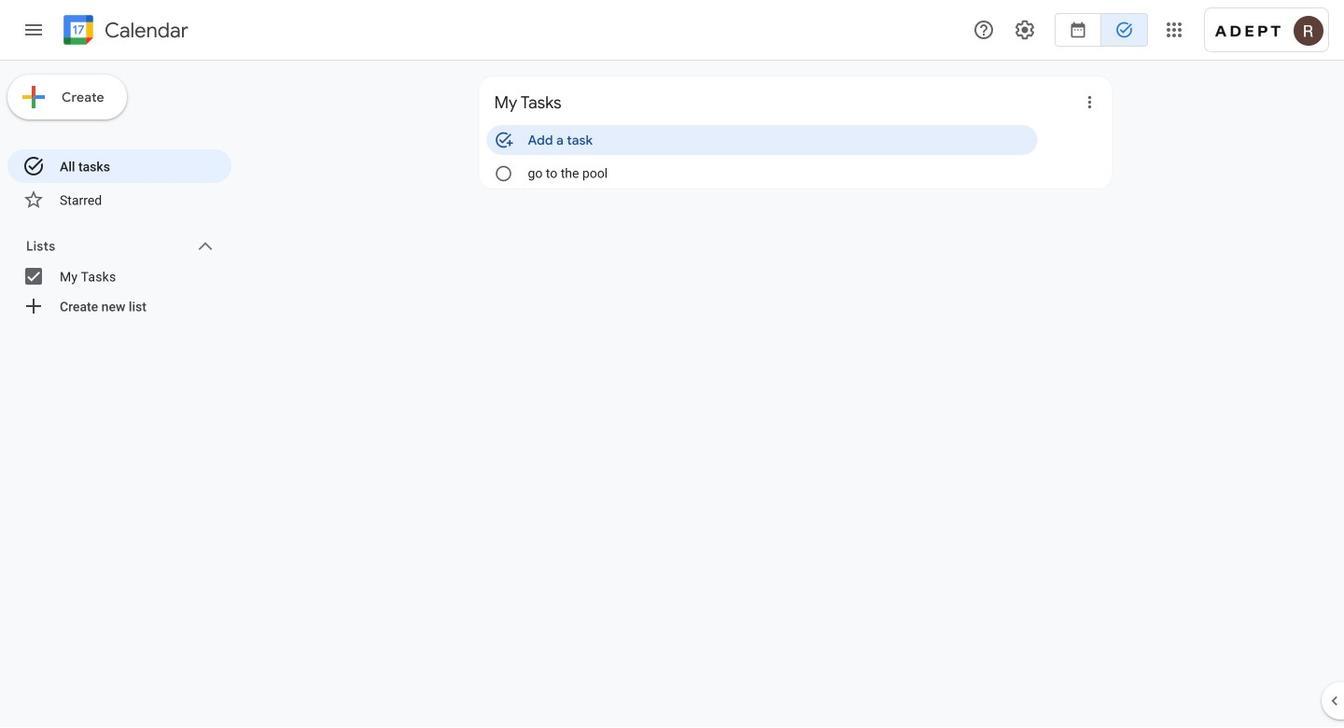 Task type: vqa. For each thing, say whether or not it's contained in the screenshot.
Kendall Parks
no



Task type: locate. For each thing, give the bounding box(es) containing it.
calendar element
[[60, 11, 188, 52]]

settings menu image
[[1014, 19, 1036, 41]]

heading
[[101, 19, 188, 42]]

support menu image
[[973, 19, 995, 41]]



Task type: describe. For each thing, give the bounding box(es) containing it.
heading inside calendar element
[[101, 19, 188, 42]]

tasks sidebar image
[[22, 19, 45, 41]]



